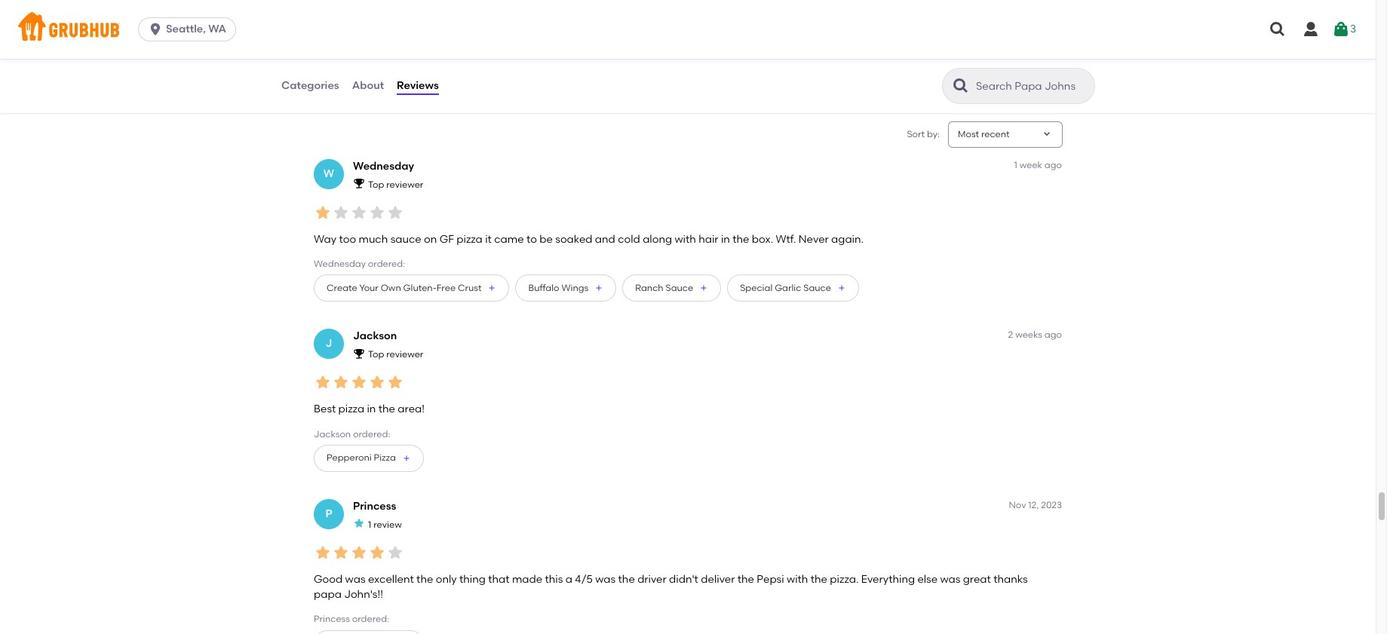 Task type: describe. For each thing, give the bounding box(es) containing it.
on time delivery
[[394, 54, 430, 79]]

gf
[[440, 233, 454, 246]]

gluten-
[[403, 283, 437, 294]]

ago for best pizza in the area!
[[1045, 330, 1063, 341]]

too
[[339, 233, 356, 246]]

reviewer for jackson
[[387, 349, 424, 360]]

1 review
[[368, 520, 402, 530]]

plus icon image for special garlic sauce
[[838, 284, 847, 293]]

2 weeks ago
[[1009, 330, 1063, 341]]

good food
[[323, 54, 370, 64]]

by:
[[927, 129, 940, 139]]

the left pizza.
[[811, 573, 828, 586]]

jackson for jackson ordered:
[[314, 429, 351, 440]]

good for good food
[[323, 54, 348, 64]]

the left box.
[[733, 233, 750, 246]]

create your own gluten-free crust button
[[314, 275, 510, 302]]

seattle, wa
[[166, 23, 226, 35]]

ranch sauce button
[[623, 275, 722, 302]]

the left the area! at the left bottom of page
[[379, 403, 395, 416]]

seattle,
[[166, 23, 206, 35]]

reviews button
[[396, 59, 440, 113]]

time
[[410, 54, 430, 64]]

sauce inside button
[[804, 283, 832, 294]]

be
[[540, 233, 553, 246]]

ago for way too much sauce on gf pizza it came to be soaked and cold along with hair in the box. wtf. never again.
[[1045, 160, 1063, 171]]

everything
[[862, 573, 915, 586]]

soaked
[[556, 233, 593, 246]]

free
[[437, 283, 456, 294]]

john's!!
[[344, 589, 383, 602]]

princess for princess ordered:
[[314, 615, 350, 625]]

delivery
[[394, 69, 428, 79]]

didn't
[[669, 573, 699, 586]]

way
[[314, 233, 337, 246]]

trophy icon image for wednesday
[[353, 178, 365, 190]]

seattle, wa button
[[138, 17, 242, 42]]

0 vertical spatial with
[[675, 233, 696, 246]]

sauce inside button
[[666, 283, 694, 294]]

best
[[314, 403, 336, 416]]

about
[[352, 79, 384, 92]]

ranch
[[636, 283, 664, 294]]

buffalo
[[529, 283, 560, 294]]

and
[[595, 233, 616, 246]]

1 horizontal spatial svg image
[[1269, 20, 1287, 38]]

1 week ago
[[1015, 160, 1063, 171]]

top for wednesday
[[368, 179, 384, 190]]

excellent
[[368, 573, 414, 586]]

sauce
[[391, 233, 422, 246]]

top for jackson
[[368, 349, 384, 360]]

sort
[[907, 129, 925, 139]]

ranch sauce
[[636, 283, 694, 294]]

wtf.
[[776, 233, 796, 246]]

on
[[424, 233, 437, 246]]

1 for 1 review
[[368, 520, 372, 530]]

reviewer for wednesday
[[387, 179, 424, 190]]

box.
[[752, 233, 774, 246]]

again.
[[832, 233, 864, 246]]

main navigation navigation
[[0, 0, 1376, 59]]

to
[[527, 233, 537, 246]]

reviews
[[397, 79, 439, 92]]

nov
[[1009, 500, 1027, 511]]

sort by:
[[907, 129, 940, 139]]

hair
[[699, 233, 719, 246]]

Search Papa Johns search field
[[975, 79, 1090, 94]]

pepperoni pizza
[[327, 453, 396, 464]]

buffalo wings
[[529, 283, 589, 294]]

plus icon image for ranch sauce
[[700, 284, 709, 293]]

wings
[[562, 283, 589, 294]]

own
[[381, 283, 401, 294]]

3 button
[[1333, 16, 1357, 43]]

about button
[[351, 59, 385, 113]]

w
[[324, 167, 334, 180]]

Sort by: field
[[958, 128, 1010, 141]]

garlic
[[775, 283, 802, 294]]

with inside good was excellent the only thing that made this a 4/5 was the driver didn't deliver the pepsi with the pizza. everything else was great thanks papa john's!!
[[787, 573, 809, 586]]

wednesday for wednesday
[[353, 160, 414, 173]]

wa
[[208, 23, 226, 35]]

2 horizontal spatial svg image
[[1302, 20, 1321, 38]]

much
[[359, 233, 388, 246]]

thanks
[[994, 573, 1028, 586]]

create your own gluten-free crust
[[327, 283, 482, 294]]

pepperoni pizza button
[[314, 445, 424, 472]]

princess for princess
[[353, 500, 396, 513]]

create
[[327, 283, 358, 294]]

thing
[[460, 573, 486, 586]]

food
[[350, 54, 370, 64]]

princess ordered:
[[314, 615, 389, 625]]

p
[[326, 508, 332, 521]]

pepsi
[[757, 573, 785, 586]]

plus icon image for buffalo wings
[[595, 284, 604, 293]]



Task type: locate. For each thing, give the bounding box(es) containing it.
2 reviewer from the top
[[387, 349, 424, 360]]

pepperoni
[[327, 453, 372, 464]]

plus icon image inside special garlic sauce button
[[838, 284, 847, 293]]

0 horizontal spatial jackson
[[314, 429, 351, 440]]

on
[[394, 54, 408, 64]]

2 top from the top
[[368, 349, 384, 360]]

crust
[[458, 283, 482, 294]]

plus icon image inside create your own gluten-free crust button
[[488, 284, 497, 293]]

recent
[[982, 129, 1010, 139]]

a
[[566, 573, 573, 586]]

sauce right garlic
[[804, 283, 832, 294]]

plus icon image right pizza
[[402, 454, 411, 463]]

was up john's!! on the left bottom of page
[[345, 573, 366, 586]]

0 vertical spatial wednesday
[[353, 160, 414, 173]]

svg image
[[1269, 20, 1287, 38], [1302, 20, 1321, 38], [148, 22, 163, 37]]

top right 'w'
[[368, 179, 384, 190]]

top reviewer up the area! at the left bottom of page
[[368, 349, 424, 360]]

1 vertical spatial jackson
[[314, 429, 351, 440]]

trophy icon image
[[353, 178, 365, 190], [353, 348, 365, 360]]

1 vertical spatial reviewer
[[387, 349, 424, 360]]

2
[[1009, 330, 1014, 341]]

nov 12, 2023
[[1009, 500, 1063, 511]]

papa
[[314, 589, 342, 602]]

ordered: for much
[[368, 259, 405, 270]]

top reviewer for wednesday
[[368, 179, 424, 190]]

pizza left 'it' at the left of page
[[457, 233, 483, 246]]

1 horizontal spatial princess
[[353, 500, 396, 513]]

trophy icon image right 'w'
[[353, 178, 365, 190]]

deliver
[[701, 573, 735, 586]]

1 vertical spatial in
[[367, 403, 376, 416]]

ordered: for in
[[353, 429, 390, 440]]

ago right week
[[1045, 160, 1063, 171]]

2 sauce from the left
[[804, 283, 832, 294]]

0 vertical spatial pizza
[[457, 233, 483, 246]]

12,
[[1029, 500, 1039, 511]]

svg image
[[1333, 20, 1351, 38]]

1 horizontal spatial was
[[596, 573, 616, 586]]

plus icon image inside buffalo wings "button"
[[595, 284, 604, 293]]

0 vertical spatial top
[[368, 179, 384, 190]]

ordered:
[[368, 259, 405, 270], [353, 429, 390, 440], [352, 615, 389, 625]]

1 left review
[[368, 520, 372, 530]]

top reviewer for jackson
[[368, 349, 424, 360]]

1 trophy icon image from the top
[[353, 178, 365, 190]]

1 horizontal spatial pizza
[[457, 233, 483, 246]]

1 ago from the top
[[1045, 160, 1063, 171]]

great
[[963, 573, 991, 586]]

plus icon image inside pepperoni pizza button
[[402, 454, 411, 463]]

1
[[1015, 160, 1018, 171], [368, 520, 372, 530]]

jackson ordered:
[[314, 429, 390, 440]]

0 vertical spatial good
[[323, 54, 348, 64]]

princess up 1 review
[[353, 500, 396, 513]]

0 vertical spatial ordered:
[[368, 259, 405, 270]]

1 top reviewer from the top
[[368, 179, 424, 190]]

1 vertical spatial wednesday
[[314, 259, 366, 270]]

1 vertical spatial ordered:
[[353, 429, 390, 440]]

top right j
[[368, 349, 384, 360]]

0 horizontal spatial was
[[345, 573, 366, 586]]

1 vertical spatial pizza
[[338, 403, 365, 416]]

top reviewer up the sauce
[[368, 179, 424, 190]]

star icon image
[[314, 203, 332, 222], [332, 203, 350, 222], [350, 203, 368, 222], [368, 203, 386, 222], [386, 203, 404, 222], [314, 374, 332, 392], [332, 374, 350, 392], [350, 374, 368, 392], [368, 374, 386, 392], [386, 374, 404, 392], [353, 518, 365, 530], [314, 544, 332, 562], [332, 544, 350, 562], [350, 544, 368, 562], [368, 544, 386, 562], [386, 544, 404, 562]]

special
[[740, 283, 773, 294]]

wednesday
[[353, 160, 414, 173], [314, 259, 366, 270]]

reviewer up the area! at the left bottom of page
[[387, 349, 424, 360]]

1 vertical spatial top
[[368, 349, 384, 360]]

in right hair
[[721, 233, 730, 246]]

good left food
[[323, 54, 348, 64]]

4/5
[[575, 573, 593, 586]]

cold
[[618, 233, 641, 246]]

plus icon image for pepperoni pizza
[[402, 454, 411, 463]]

0 vertical spatial princess
[[353, 500, 396, 513]]

0 horizontal spatial princess
[[314, 615, 350, 625]]

3
[[1351, 23, 1357, 35]]

1 reviewer from the top
[[387, 179, 424, 190]]

only
[[436, 573, 457, 586]]

jackson
[[353, 330, 397, 343], [314, 429, 351, 440]]

plus icon image down the again.
[[838, 284, 847, 293]]

reviewer up the sauce
[[387, 179, 424, 190]]

caret down icon image
[[1041, 129, 1053, 141]]

trophy icon image right j
[[353, 348, 365, 360]]

1 horizontal spatial sauce
[[804, 283, 832, 294]]

0 vertical spatial in
[[721, 233, 730, 246]]

most recent
[[958, 129, 1010, 139]]

princess
[[353, 500, 396, 513], [314, 615, 350, 625]]

0 vertical spatial trophy icon image
[[353, 178, 365, 190]]

plus icon image inside ranch sauce button
[[700, 284, 709, 293]]

1 for 1 week ago
[[1015, 160, 1018, 171]]

with right pepsi
[[787, 573, 809, 586]]

2 was from the left
[[596, 573, 616, 586]]

wednesday for wednesday ordered:
[[314, 259, 366, 270]]

1 top from the top
[[368, 179, 384, 190]]

wednesday ordered:
[[314, 259, 405, 270]]

0 vertical spatial top reviewer
[[368, 179, 424, 190]]

weeks
[[1016, 330, 1043, 341]]

wednesday up create
[[314, 259, 366, 270]]

pizza
[[457, 233, 483, 246], [338, 403, 365, 416]]

categories button
[[281, 59, 340, 113]]

2 trophy icon image from the top
[[353, 348, 365, 360]]

came
[[494, 233, 524, 246]]

2 ago from the top
[[1045, 330, 1063, 341]]

in up the jackson ordered:
[[367, 403, 376, 416]]

svg image inside the seattle, wa button
[[148, 22, 163, 37]]

the left 'driver'
[[618, 573, 635, 586]]

was
[[345, 573, 366, 586], [596, 573, 616, 586], [941, 573, 961, 586]]

0 vertical spatial jackson
[[353, 330, 397, 343]]

jackson for jackson
[[353, 330, 397, 343]]

area!
[[398, 403, 425, 416]]

sauce
[[666, 283, 694, 294], [804, 283, 832, 294]]

the left only
[[417, 573, 433, 586]]

plus icon image right the wings
[[595, 284, 604, 293]]

2 top reviewer from the top
[[368, 349, 424, 360]]

driver
[[638, 573, 667, 586]]

3 was from the left
[[941, 573, 961, 586]]

wednesday right 'w'
[[353, 160, 414, 173]]

plus icon image right crust
[[488, 284, 497, 293]]

week
[[1020, 160, 1043, 171]]

most
[[958, 129, 980, 139]]

search icon image
[[952, 77, 970, 95]]

ordered: down john's!! on the left bottom of page
[[352, 615, 389, 625]]

plus icon image for create your own gluten-free crust
[[488, 284, 497, 293]]

correct
[[466, 54, 500, 64]]

jackson down the best
[[314, 429, 351, 440]]

good for good was excellent the only thing that made this a 4/5 was the driver didn't deliver the pepsi with the pizza. everything else was great thanks papa john's!!
[[314, 573, 343, 586]]

0 horizontal spatial in
[[367, 403, 376, 416]]

ordered: up own
[[368, 259, 405, 270]]

trophy icon image for jackson
[[353, 348, 365, 360]]

plus icon image
[[488, 284, 497, 293], [595, 284, 604, 293], [700, 284, 709, 293], [838, 284, 847, 293], [402, 454, 411, 463]]

buffalo wings button
[[516, 275, 617, 302]]

1 vertical spatial ago
[[1045, 330, 1063, 341]]

special garlic sauce
[[740, 283, 832, 294]]

ago right weeks
[[1045, 330, 1063, 341]]

it
[[485, 233, 492, 246]]

ago
[[1045, 160, 1063, 171], [1045, 330, 1063, 341]]

0 horizontal spatial 1
[[368, 520, 372, 530]]

jackson right j
[[353, 330, 397, 343]]

was right else
[[941, 573, 961, 586]]

1 vertical spatial 1
[[368, 520, 372, 530]]

1 vertical spatial princess
[[314, 615, 350, 625]]

this
[[545, 573, 563, 586]]

1 horizontal spatial with
[[787, 573, 809, 586]]

2 horizontal spatial was
[[941, 573, 961, 586]]

good inside good was excellent the only thing that made this a 4/5 was the driver didn't deliver the pepsi with the pizza. everything else was great thanks papa john's!!
[[314, 573, 343, 586]]

good was excellent the only thing that made this a 4/5 was the driver didn't deliver the pepsi with the pizza. everything else was great thanks papa john's!!
[[314, 573, 1028, 602]]

0 horizontal spatial with
[[675, 233, 696, 246]]

special garlic sauce button
[[728, 275, 859, 302]]

best pizza in the area!
[[314, 403, 425, 416]]

1 was from the left
[[345, 573, 366, 586]]

pizza up the jackson ordered:
[[338, 403, 365, 416]]

1 horizontal spatial in
[[721, 233, 730, 246]]

1 horizontal spatial jackson
[[353, 330, 397, 343]]

with left hair
[[675, 233, 696, 246]]

else
[[918, 573, 938, 586]]

your
[[359, 283, 379, 294]]

reviewer
[[387, 179, 424, 190], [387, 349, 424, 360]]

ordered: for excellent
[[352, 615, 389, 625]]

that
[[488, 573, 510, 586]]

good up papa
[[314, 573, 343, 586]]

plus icon image right ranch sauce
[[700, 284, 709, 293]]

1 left week
[[1015, 160, 1018, 171]]

pizza
[[374, 453, 396, 464]]

2023
[[1042, 500, 1063, 511]]

was right 4/5
[[596, 573, 616, 586]]

with
[[675, 233, 696, 246], [787, 573, 809, 586]]

the left pepsi
[[738, 573, 755, 586]]

1 vertical spatial good
[[314, 573, 343, 586]]

way too much sauce on gf pizza it came to be soaked and cold along with hair in the box. wtf. never again.
[[314, 233, 864, 246]]

0 horizontal spatial svg image
[[148, 22, 163, 37]]

j
[[326, 338, 332, 350]]

the
[[733, 233, 750, 246], [379, 403, 395, 416], [417, 573, 433, 586], [618, 573, 635, 586], [738, 573, 755, 586], [811, 573, 828, 586]]

review
[[374, 520, 402, 530]]

sauce right ranch
[[666, 283, 694, 294]]

order
[[466, 69, 490, 79]]

1 horizontal spatial 1
[[1015, 160, 1018, 171]]

1 vertical spatial trophy icon image
[[353, 348, 365, 360]]

correct order
[[466, 54, 500, 79]]

never
[[799, 233, 829, 246]]

pizza.
[[830, 573, 859, 586]]

0 horizontal spatial sauce
[[666, 283, 694, 294]]

0 vertical spatial 1
[[1015, 160, 1018, 171]]

1 vertical spatial with
[[787, 573, 809, 586]]

0 vertical spatial ago
[[1045, 160, 1063, 171]]

top
[[368, 179, 384, 190], [368, 349, 384, 360]]

1 sauce from the left
[[666, 283, 694, 294]]

princess down papa
[[314, 615, 350, 625]]

2 vertical spatial ordered:
[[352, 615, 389, 625]]

in
[[721, 233, 730, 246], [367, 403, 376, 416]]

along
[[643, 233, 672, 246]]

1 vertical spatial top reviewer
[[368, 349, 424, 360]]

0 horizontal spatial pizza
[[338, 403, 365, 416]]

made
[[512, 573, 543, 586]]

ordered: up pepperoni pizza button
[[353, 429, 390, 440]]

0 vertical spatial reviewer
[[387, 179, 424, 190]]



Task type: vqa. For each thing, say whether or not it's contained in the screenshot.
delivery
yes



